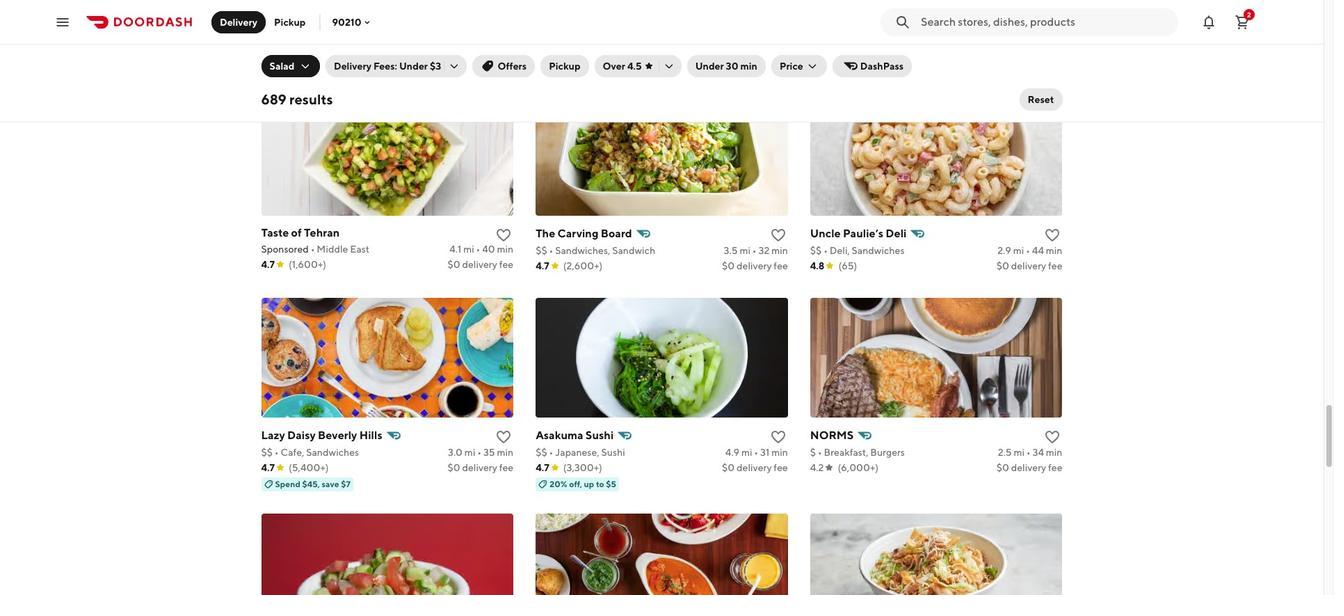 Task type: locate. For each thing, give the bounding box(es) containing it.
mi right 4.9
[[742, 447, 753, 458]]

39
[[1033, 28, 1045, 39]]

delivery down 5.5 mi • 39 min
[[1012, 43, 1047, 54]]

0 horizontal spatial off,
[[295, 61, 308, 71]]

20% off, up to $5 for get
[[275, 61, 342, 71]]

0 vertical spatial off,
[[295, 61, 308, 71]]

fee down the 2.9 mi • 44 min
[[1049, 260, 1063, 271]]

40
[[482, 243, 495, 254]]

dashpass
[[861, 61, 904, 72]]

fee for asakuma sushi
[[774, 462, 788, 473]]

1 vertical spatial pickup button
[[541, 55, 589, 77]]

mi for asakuma sushi
[[742, 447, 753, 458]]

20% off, up to $5 for sushi
[[550, 479, 617, 489]]

2.9 mi • 44 min
[[998, 245, 1063, 256]]

$​0 down 2.9
[[997, 260, 1010, 271]]

up down (3,300+)
[[584, 479, 595, 489]]

fee for lazy daisy beverly hills
[[499, 462, 514, 473]]

min for 3.0 mi • 35 min
[[497, 447, 514, 458]]

20% for go
[[275, 61, 293, 71]]

to
[[322, 61, 330, 71], [596, 479, 605, 489]]

reviews
[[560, 61, 593, 71]]

paulie's
[[843, 227, 884, 240]]

20% off, up to $5 down (3,300+)
[[550, 479, 617, 489]]

0 vertical spatial up
[[310, 61, 320, 71]]

1 horizontal spatial under
[[696, 61, 724, 72]]

44
[[1032, 245, 1045, 256]]

0 horizontal spatial pickup button
[[266, 11, 314, 33]]

click to add this store to your saved list image up 2.5 mi • 34 min on the right bottom of page
[[1045, 428, 1062, 445]]

to down (3,300+)
[[596, 479, 605, 489]]

fee down 3.5 mi • 32 min
[[774, 260, 788, 271]]

0 vertical spatial pickup button
[[266, 11, 314, 33]]

click to add this store to your saved list image up 3.0 mi • 35 min
[[496, 428, 512, 445]]

2 4.8 from the top
[[811, 260, 825, 271]]

delivery down 2.5 mi • 34 min on the right bottom of page
[[1012, 462, 1047, 473]]

fee for norms
[[1049, 462, 1063, 473]]

delivery down the 4.1 mi • 40 min
[[462, 259, 498, 270]]

min right the 31
[[772, 447, 788, 458]]

• down lazy
[[275, 447, 279, 458]]

click to add this store to your saved list image
[[1045, 11, 1062, 28]]

0 vertical spatial sushi
[[586, 428, 614, 442]]

click to add this store to your saved list image for the carving board
[[770, 227, 787, 243]]

20% off, up to $5
[[275, 61, 342, 71], [550, 479, 617, 489]]

4.8 left (65)
[[811, 260, 825, 271]]

4.1
[[450, 243, 462, 254]]

mi right 2.5
[[1014, 447, 1025, 458]]

0 horizontal spatial under
[[399, 61, 428, 72]]

click to add this store to your saved list image
[[496, 227, 512, 243], [770, 227, 787, 243], [1045, 227, 1062, 243], [496, 428, 512, 445], [770, 428, 787, 445], [1045, 428, 1062, 445]]

mi
[[1014, 28, 1025, 39], [464, 243, 474, 254], [740, 245, 751, 256], [1014, 245, 1025, 256], [465, 447, 476, 458], [742, 447, 753, 458], [1014, 447, 1025, 458]]

1 horizontal spatial 20% off, up to $5
[[550, 479, 617, 489]]

1 horizontal spatial 20%
[[550, 479, 568, 489]]

kosher
[[866, 28, 897, 39]]

0 vertical spatial $5
[[332, 61, 342, 71]]

$​0 delivery fee up offers
[[448, 44, 514, 55]]

sushi up (3,300+)
[[602, 447, 625, 458]]

carving
[[558, 227, 599, 240]]

0 vertical spatial 20% off, up to $5
[[275, 61, 342, 71]]

4.7 for board
[[536, 260, 550, 271]]

mi for the carving board
[[740, 245, 751, 256]]

1 cafe, from the top
[[281, 29, 304, 40]]

$$ for uncle paulie's deli
[[811, 245, 822, 256]]

sandwich
[[613, 245, 656, 256]]

$5 for asakuma sushi
[[606, 479, 617, 489]]

1 vertical spatial 4.8
[[811, 260, 825, 271]]

fee for the carving board
[[774, 260, 788, 271]]

$​0 left the offers button
[[448, 44, 460, 55]]

20% down (3,300+)
[[550, 479, 568, 489]]

$​0 delivery fee down 2.5 mi • 34 min on the right bottom of page
[[997, 462, 1063, 473]]

1 horizontal spatial up
[[584, 479, 595, 489]]

1 horizontal spatial delivery
[[334, 61, 372, 72]]

min right the 44
[[1047, 245, 1063, 256]]

$$ down uncle
[[811, 245, 822, 256]]

$​0 for asakuma sushi
[[722, 462, 735, 473]]

up for sushi
[[584, 479, 595, 489]]

min right '40'
[[497, 243, 514, 254]]

$$ down the
[[536, 245, 547, 256]]

$$
[[261, 29, 273, 40], [536, 245, 547, 256], [811, 245, 822, 256], [261, 447, 273, 458], [536, 447, 547, 458]]

0 vertical spatial cafe,
[[281, 29, 304, 40]]

taste of tehran
[[261, 226, 340, 239]]

$​0 down 3.0
[[448, 462, 460, 473]]

• up (1,600+)
[[311, 243, 315, 254]]

(16)
[[839, 43, 855, 54]]

$​0 delivery fee down the 2.9 mi • 44 min
[[997, 260, 1063, 271]]

to down coffee
[[322, 61, 330, 71]]

$45,
[[302, 479, 320, 489]]

2 cafe, from the top
[[281, 447, 304, 458]]

min right '30'
[[741, 61, 758, 72]]

tea
[[347, 29, 363, 40]]

delivery left 4.6
[[462, 44, 498, 55]]

off, down "(433)"
[[295, 61, 308, 71]]

click to add this store to your saved list image up 3.5 mi • 32 min
[[770, 227, 787, 243]]

(3,300+)
[[563, 462, 602, 473]]

click to add this store to your saved list image up the 2.9 mi • 44 min
[[1045, 227, 1062, 243]]

$​0 delivery fee for go get em tiger
[[448, 44, 514, 55]]

4.7 down lazy
[[261, 462, 275, 473]]

$5 for go get em tiger
[[332, 61, 342, 71]]

under left '30'
[[696, 61, 724, 72]]

$​0 for norms
[[997, 462, 1010, 473]]

min right 35
[[497, 447, 514, 458]]

hills
[[360, 428, 383, 442]]

fee down '4.9 mi • 31 min'
[[774, 462, 788, 473]]

click to add this store to your saved list image up '4.9 mi • 31 min'
[[770, 428, 787, 445]]

$​0 down 2.5
[[997, 462, 1010, 473]]

0 horizontal spatial pickup
[[274, 16, 306, 27]]

0 horizontal spatial to
[[322, 61, 330, 71]]

$$ • cafe, sandwiches
[[261, 447, 359, 458]]

$$ down lazy
[[261, 447, 273, 458]]

1 horizontal spatial off,
[[569, 479, 583, 489]]

habayit restaurant
[[811, 10, 911, 23]]

japanese,
[[555, 447, 600, 458]]

1 horizontal spatial sandwiches
[[852, 245, 905, 256]]

up down "(433)"
[[310, 61, 320, 71]]

1 vertical spatial $5
[[606, 479, 617, 489]]

1 vertical spatial 20%
[[550, 479, 568, 489]]

0 vertical spatial 4.8
[[811, 43, 825, 54]]

• left the 44
[[1026, 245, 1031, 256]]

min for 3.5 mi • 32 min
[[772, 245, 788, 256]]

1 horizontal spatial to
[[596, 479, 605, 489]]

1 vertical spatial up
[[584, 479, 595, 489]]

$​0 down 4.9
[[722, 462, 735, 473]]

4.7
[[261, 44, 275, 55], [261, 259, 275, 270], [536, 260, 550, 271], [261, 462, 275, 473], [536, 462, 550, 473]]

$​0 delivery fee down the 4.1 mi • 40 min
[[448, 259, 514, 270]]

delivery down tea
[[334, 61, 372, 72]]

under left $3 at the left top of the page
[[399, 61, 428, 72]]

burgers
[[871, 447, 905, 458]]

1 horizontal spatial pickup
[[549, 61, 581, 72]]

delivery up '30'
[[737, 44, 772, 55]]

• left 34
[[1027, 447, 1031, 458]]

sponsored • middle east
[[261, 243, 370, 254]]

1 under from the left
[[399, 61, 428, 72]]

0 vertical spatial delivery
[[220, 16, 258, 27]]

delivery down 3.5 mi • 32 min
[[737, 260, 772, 271]]

off, for sushi
[[569, 479, 583, 489]]

4.7 down the
[[536, 260, 550, 271]]

sushi
[[586, 428, 614, 442], [602, 447, 625, 458]]

1 vertical spatial cafe,
[[281, 447, 304, 458]]

pickup for pickup button to the bottom
[[549, 61, 581, 72]]

sandwiches down paulie's
[[852, 245, 905, 256]]

results
[[289, 91, 333, 107]]

delivery down 3.0 mi • 35 min
[[462, 462, 498, 473]]

$​0 delivery fee down 3.5 mi • 32 min
[[722, 260, 788, 271]]

pickup for the top pickup button
[[274, 16, 306, 27]]

the carving board
[[536, 227, 632, 240]]

uncle
[[811, 227, 841, 240]]

$​0 delivery fee for asakuma sushi
[[722, 462, 788, 473]]

(2,600+)
[[563, 260, 603, 271]]

mi right 5.5
[[1014, 28, 1025, 39]]

sandwiches down beverly
[[306, 447, 359, 458]]

$​0 delivery fee down 5.5 mi • 39 min
[[997, 43, 1063, 54]]

• down habayit restaurant
[[860, 28, 864, 39]]

4.6
[[536, 44, 550, 55]]

click to add this store to your saved list image for asakuma sushi
[[770, 428, 787, 445]]

$​0 delivery fee for norms
[[997, 462, 1063, 473]]

1 vertical spatial to
[[596, 479, 605, 489]]

(230)
[[564, 44, 589, 55]]

min right 34
[[1047, 447, 1063, 458]]

sandwiches for beverly
[[306, 447, 359, 458]]

mi right 2.9
[[1014, 245, 1025, 256]]

click to add this store to your saved list image for norms
[[1045, 428, 1062, 445]]

sandwiches,
[[555, 245, 611, 256]]

delivery inside delivery button
[[220, 16, 258, 27]]

0 horizontal spatial $5
[[332, 61, 342, 71]]

$​0 delivery fee
[[997, 43, 1063, 54], [448, 44, 514, 55], [722, 44, 788, 55], [448, 259, 514, 270], [722, 260, 788, 271], [997, 260, 1063, 271], [448, 462, 514, 473], [722, 462, 788, 473], [997, 462, 1063, 473]]

31
[[761, 447, 770, 458]]

delivery fees: under $3
[[334, 61, 441, 72]]

0 vertical spatial 20%
[[275, 61, 293, 71]]

0 horizontal spatial sandwiches
[[306, 447, 359, 458]]

1 vertical spatial sandwiches
[[306, 447, 359, 458]]

0 horizontal spatial up
[[310, 61, 320, 71]]

to for asakuma sushi
[[596, 479, 605, 489]]

0 horizontal spatial 20%
[[275, 61, 293, 71]]

pickup up $$ • cafe, coffee & tea
[[274, 16, 306, 27]]

2 button
[[1229, 8, 1257, 36]]

0 vertical spatial sandwiches
[[852, 245, 905, 256]]

fee down 3.0 mi • 35 min
[[499, 462, 514, 473]]

3 items, open order cart image
[[1235, 14, 1251, 30]]

save
[[322, 479, 339, 489]]

5.5
[[998, 28, 1012, 39]]

1 horizontal spatial $5
[[606, 479, 617, 489]]

under
[[399, 61, 428, 72], [696, 61, 724, 72]]

$5 down "$$ • japanese, sushi"
[[606, 479, 617, 489]]

(433)
[[289, 44, 313, 55]]

0 horizontal spatial delivery
[[220, 16, 258, 27]]

0 vertical spatial pickup
[[274, 16, 306, 27]]

mi right 3.0
[[465, 447, 476, 458]]

$
[[811, 447, 816, 458]]

5.5 mi • 39 min
[[998, 28, 1063, 39]]

2 under from the left
[[696, 61, 724, 72]]

delivery down '4.9 mi • 31 min'
[[737, 462, 772, 473]]

20% down "(433)"
[[275, 61, 293, 71]]

fee for uncle paulie's deli
[[1049, 260, 1063, 271]]

$​0 down 3.5
[[722, 260, 735, 271]]

0 vertical spatial to
[[322, 61, 330, 71]]

tiger
[[321, 11, 348, 24]]

delivery for lazy daisy beverly hills
[[462, 462, 498, 473]]

min right 39
[[1047, 28, 1063, 39]]

1 vertical spatial off,
[[569, 479, 583, 489]]

sponsored
[[261, 243, 309, 254]]

1 4.8 from the top
[[811, 43, 825, 54]]

1 vertical spatial pickup
[[549, 61, 581, 72]]

4.7 up salad
[[261, 44, 275, 55]]

• left '40'
[[476, 243, 480, 254]]

delivery
[[220, 16, 258, 27], [334, 61, 372, 72]]

1 horizontal spatial pickup button
[[541, 55, 589, 77]]

fee down 2.5 mi • 34 min on the right bottom of page
[[1049, 462, 1063, 473]]

1 vertical spatial 20% off, up to $5
[[550, 479, 617, 489]]

$$ for the carving board
[[536, 245, 547, 256]]

1 vertical spatial delivery
[[334, 61, 372, 72]]

cafe, down daisy
[[281, 447, 304, 458]]

cafe, up "(433)"
[[281, 29, 304, 40]]

pickup down (230) on the top of the page
[[549, 61, 581, 72]]

$​0 down 4.1
[[448, 259, 460, 270]]

mi right 4.1
[[464, 243, 474, 254]]

sushi up "$$ • japanese, sushi"
[[586, 428, 614, 442]]

4.8 up price button
[[811, 43, 825, 54]]

sandwiches for deli
[[852, 245, 905, 256]]

offers button
[[473, 55, 535, 77]]

$5 down &
[[332, 61, 342, 71]]

taste
[[261, 226, 289, 239]]

deli,
[[830, 245, 850, 256]]

20% off, up to $5 down "(433)"
[[275, 61, 342, 71]]

min
[[1047, 28, 1063, 39], [741, 61, 758, 72], [497, 243, 514, 254], [772, 245, 788, 256], [1047, 245, 1063, 256], [497, 447, 514, 458], [772, 447, 788, 458], [1047, 447, 1063, 458]]

delivery for delivery fees: under $3
[[334, 61, 372, 72]]

30
[[726, 61, 739, 72]]

price button
[[772, 55, 827, 77]]

delivery left "go"
[[220, 16, 258, 27]]

$​0
[[997, 43, 1010, 54], [448, 44, 460, 55], [722, 44, 735, 55], [448, 259, 460, 270], [722, 260, 735, 271], [997, 260, 1010, 271], [448, 462, 460, 473], [722, 462, 735, 473], [997, 462, 1010, 473]]

min right 32
[[772, 245, 788, 256]]

off,
[[295, 61, 308, 71], [569, 479, 583, 489]]

fee up offers
[[499, 44, 514, 55]]

3.0
[[448, 447, 463, 458]]

mi right 3.5
[[740, 245, 751, 256]]

0 horizontal spatial 20% off, up to $5
[[275, 61, 342, 71]]

delivery
[[1012, 43, 1047, 54], [462, 44, 498, 55], [737, 44, 772, 55], [462, 259, 498, 270], [737, 260, 772, 271], [1012, 260, 1047, 271], [462, 462, 498, 473], [737, 462, 772, 473], [1012, 462, 1047, 473]]

cafe, for coffee
[[281, 29, 304, 40]]

get
[[279, 11, 299, 24]]



Task type: describe. For each thing, give the bounding box(es) containing it.
689 results
[[261, 91, 333, 107]]

price
[[780, 61, 804, 72]]

• left 35
[[478, 447, 482, 458]]

Store search: begin typing to search for stores available on DoorDash text field
[[921, 14, 1171, 30]]

fee up price
[[774, 44, 788, 55]]

$$ for asakuma sushi
[[536, 447, 547, 458]]

habayit
[[811, 10, 851, 23]]

4.1 mi • 40 min
[[450, 243, 514, 254]]

$​0 for lazy daisy beverly hills
[[448, 462, 460, 473]]

$​0 for the carving board
[[722, 260, 735, 271]]

reset
[[1028, 94, 1055, 105]]

$​0 delivery fee for uncle paulie's deli
[[997, 260, 1063, 271]]

(1,600+)
[[289, 259, 326, 270]]

$$ for lazy daisy beverly hills
[[261, 447, 273, 458]]

$ • breakfast, burgers
[[811, 447, 905, 458]]

$7
[[341, 479, 351, 489]]

to for go get em tiger
[[322, 61, 330, 71]]

the
[[536, 227, 556, 240]]

fee for go get em tiger
[[499, 44, 514, 55]]

min for 2.9 mi • 44 min
[[1047, 245, 1063, 256]]

click to add this store to your saved list image for uncle paulie's deli
[[1045, 227, 1062, 243]]

rave reviews
[[539, 61, 593, 71]]

• right the $
[[818, 447, 822, 458]]

salad button
[[261, 55, 320, 77]]

4.9 mi • 31 min
[[726, 447, 788, 458]]

lazy daisy beverly hills
[[261, 428, 383, 442]]

$​0 delivery fee for lazy daisy beverly hills
[[448, 462, 514, 473]]

notification bell image
[[1201, 14, 1218, 30]]

of
[[291, 226, 302, 239]]

min for 4.1 mi • 40 min
[[497, 243, 514, 254]]

&
[[339, 29, 345, 40]]

salad
[[270, 61, 295, 72]]

over 4.5
[[603, 61, 642, 72]]

90210
[[332, 16, 362, 27]]

open menu image
[[54, 14, 71, 30]]

mi for uncle paulie's deli
[[1014, 245, 1025, 256]]

90210 button
[[332, 16, 373, 27]]

click to add this store to your saved list image right '40'
[[496, 227, 512, 243]]

beverly
[[318, 428, 357, 442]]

min inside under 30 min button
[[741, 61, 758, 72]]

go get em tiger
[[261, 11, 348, 24]]

spend $45, save $7
[[275, 479, 351, 489]]

board
[[601, 227, 632, 240]]

fees:
[[374, 61, 397, 72]]

mi for norms
[[1014, 447, 1025, 458]]

$3
[[430, 61, 441, 72]]

• kosher
[[858, 28, 897, 39]]

cafe, for sandwiches
[[281, 447, 304, 458]]

3.5
[[724, 245, 738, 256]]

delivery for delivery
[[220, 16, 258, 27]]

lazy
[[261, 428, 285, 442]]

$​0 delivery fee up '30'
[[722, 44, 788, 55]]

asakuma sushi
[[536, 428, 614, 442]]

20% for asakuma
[[550, 479, 568, 489]]

offers
[[498, 61, 527, 72]]

2.9
[[998, 245, 1012, 256]]

dashpass button
[[833, 55, 912, 77]]

asakuma
[[536, 428, 584, 442]]

fee down the 4.1 mi • 40 min
[[499, 259, 514, 270]]

34
[[1033, 447, 1045, 458]]

$$ down "go"
[[261, 29, 273, 40]]

2.5
[[998, 447, 1012, 458]]

under 30 min button
[[687, 55, 766, 77]]

fee down store search: begin typing to search for stores available on doordash text box
[[1049, 43, 1063, 54]]

$$ • sandwiches, sandwich
[[536, 245, 656, 256]]

4.8 for (65)
[[811, 260, 825, 271]]

up for get
[[310, 61, 320, 71]]

min for 2.5 mi • 34 min
[[1047, 447, 1063, 458]]

delivery for go get em tiger
[[462, 44, 498, 55]]

over
[[603, 61, 626, 72]]

$​0 delivery fee for the carving board
[[722, 260, 788, 271]]

$$ • deli, sandwiches
[[811, 245, 905, 256]]

delivery for norms
[[1012, 462, 1047, 473]]

min for 5.5 mi • 39 min
[[1047, 28, 1063, 39]]

tehran
[[304, 226, 340, 239]]

4.8 for (16)
[[811, 43, 825, 54]]

2.5 mi • 34 min
[[998, 447, 1063, 458]]

• down "go"
[[275, 29, 279, 40]]

delivery for asakuma sushi
[[737, 462, 772, 473]]

min for 4.9 mi • 31 min
[[772, 447, 788, 458]]

go
[[261, 11, 277, 24]]

3.0 mi • 35 min
[[448, 447, 514, 458]]

uncle paulie's deli
[[811, 227, 907, 240]]

• down asakuma
[[549, 447, 554, 458]]

• left the 31
[[755, 447, 759, 458]]

restaurant
[[854, 10, 911, 23]]

• left deli,
[[824, 245, 828, 256]]

delivery for the carving board
[[737, 260, 772, 271]]

$​0 for uncle paulie's deli
[[997, 260, 1010, 271]]

$​0 up under 30 min
[[722, 44, 735, 55]]

• down the
[[549, 245, 554, 256]]

(6,000+)
[[838, 462, 879, 473]]

breakfast,
[[824, 447, 869, 458]]

coffee
[[306, 29, 337, 40]]

reset button
[[1020, 88, 1063, 111]]

deli
[[886, 227, 907, 240]]

$​0 for go get em tiger
[[448, 44, 460, 55]]

32
[[759, 245, 770, 256]]

norms
[[811, 428, 854, 442]]

• left 32
[[753, 245, 757, 256]]

click to add this store to your saved list image for lazy daisy beverly hills
[[496, 428, 512, 445]]

daisy
[[287, 428, 316, 442]]

$$ • cafe, coffee & tea
[[261, 29, 363, 40]]

2
[[1248, 10, 1252, 18]]

4.7 down sponsored
[[261, 259, 275, 270]]

4.9
[[726, 447, 740, 458]]

689
[[261, 91, 287, 107]]

off, for get
[[295, 61, 308, 71]]

under 30 min
[[696, 61, 758, 72]]

$​0 down 5.5
[[997, 43, 1010, 54]]

mi for lazy daisy beverly hills
[[465, 447, 476, 458]]

4.7 for em
[[261, 44, 275, 55]]

over 4.5 button
[[595, 55, 682, 77]]

35
[[484, 447, 495, 458]]

4.2
[[811, 462, 824, 473]]

4.7 for beverly
[[261, 462, 275, 473]]

under inside under 30 min button
[[696, 61, 724, 72]]

(5,400+)
[[289, 462, 329, 473]]

east
[[350, 243, 370, 254]]

4.5
[[628, 61, 642, 72]]

• left 39
[[1027, 28, 1031, 39]]

delivery button
[[212, 11, 266, 33]]

em
[[301, 11, 318, 24]]

4.7 down asakuma
[[536, 462, 550, 473]]

middle
[[317, 243, 348, 254]]

1 vertical spatial sushi
[[602, 447, 625, 458]]

3.5 mi • 32 min
[[724, 245, 788, 256]]

(65)
[[839, 260, 858, 271]]

delivery for uncle paulie's deli
[[1012, 260, 1047, 271]]



Task type: vqa. For each thing, say whether or not it's contained in the screenshot.


